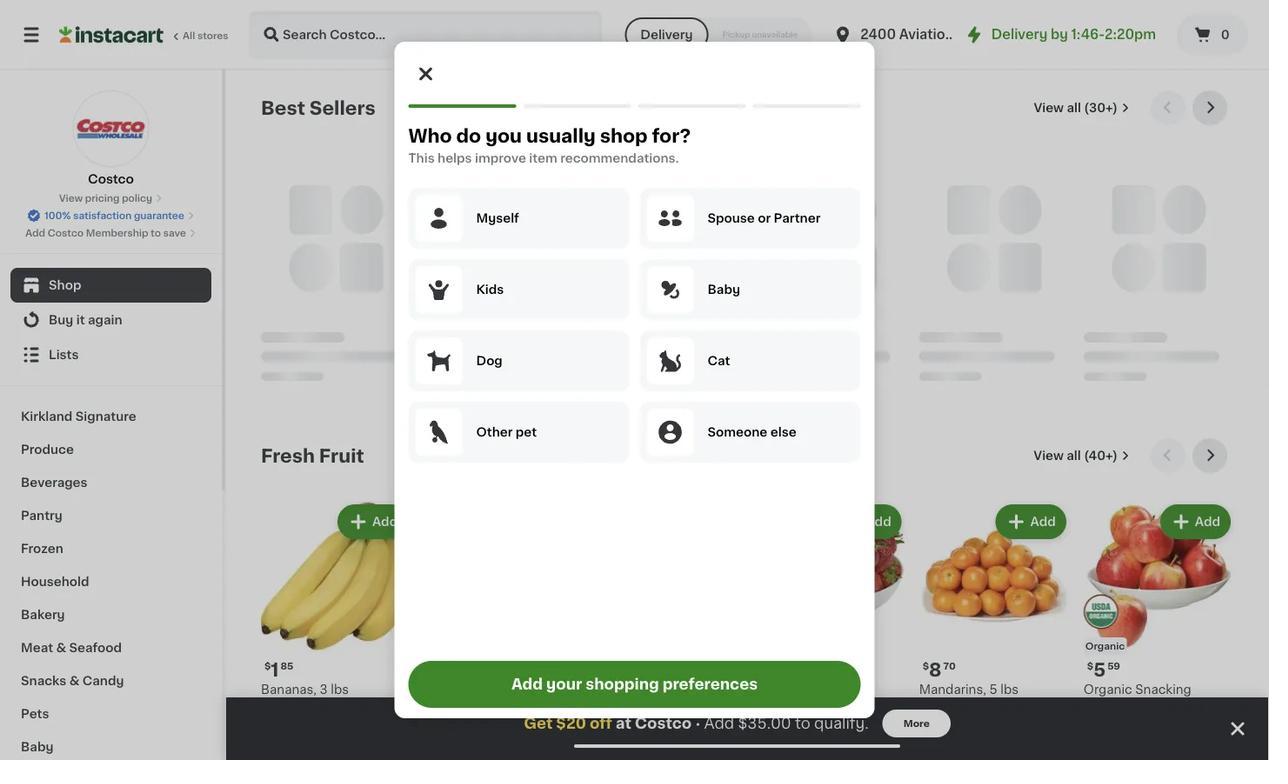 Task type: describe. For each thing, give the bounding box(es) containing it.
2 for $
[[435, 661, 447, 679]]

many in stock for mandarins,
[[937, 718, 1005, 728]]

frozen link
[[10, 532, 211, 566]]

household link
[[10, 566, 211, 599]]

kirkland signature link
[[10, 400, 211, 433]]

mandarins, 5 lbs 5 lb
[[919, 684, 1019, 711]]

membership
[[86, 228, 148, 238]]

buy
[[49, 314, 73, 326]]

baby inside add your shopping preferences element
[[708, 284, 740, 296]]

organic snacking apples gala, 3 lbs
[[1084, 684, 1193, 714]]

costco logo image
[[73, 90, 149, 167]]

delivery by 1:46-2:20pm
[[992, 28, 1156, 41]]

45
[[613, 662, 626, 671]]

1 vertical spatial ct
[[599, 718, 609, 728]]

$ inside $ 8 70
[[923, 662, 929, 671]]

who do you usually shop for? this helps improve item recommendations.
[[409, 127, 691, 164]]

2400
[[861, 28, 896, 41]]

preferences
[[663, 677, 758, 692]]

snacks & candy
[[21, 675, 124, 687]]

hass
[[647, 684, 678, 696]]

view all (30+)
[[1034, 102, 1118, 114]]

lbs inside organic bananas, 3 lbs 3 lb
[[547, 684, 565, 696]]

produce
[[21, 444, 74, 456]]

lbs inside organic snacking apples gala, 3 lbs
[[1175, 701, 1193, 714]]

view all (40+)
[[1034, 450, 1118, 462]]

candy
[[82, 675, 124, 687]]

all stores
[[183, 31, 229, 40]]

organic for organic
[[1086, 642, 1125, 651]]

meat
[[21, 642, 53, 654]]

(40+)
[[1084, 450, 1118, 462]]

pricing
[[85, 194, 120, 203]]

shop
[[600, 127, 648, 145]]

(30+)
[[1084, 102, 1118, 114]]

more button
[[883, 710, 951, 738]]

$ 5 59
[[1087, 661, 1121, 679]]

recommendations.
[[560, 152, 679, 164]]

stock for bananas,
[[484, 718, 512, 728]]

add inside button
[[512, 677, 543, 692]]

someone
[[708, 426, 768, 439]]

2:20pm
[[1105, 28, 1156, 41]]

1 vertical spatial 6
[[590, 718, 597, 728]]

2 vertical spatial 2
[[755, 701, 761, 711]]

by
[[1051, 28, 1068, 41]]

costco inside treatment tracker modal dialog
[[635, 717, 692, 731]]

lists
[[49, 349, 79, 361]]

$ 8 70
[[923, 661, 956, 679]]

2400 aviation dr button
[[833, 10, 973, 59]]

many in stock for avocado
[[608, 736, 676, 745]]

view inside 'link'
[[59, 194, 83, 203]]

more
[[904, 719, 930, 729]]

add your shopping preferences button
[[409, 661, 861, 708]]

delivery for delivery by 1:46-2:20pm
[[992, 28, 1048, 41]]

bakery link
[[10, 599, 211, 632]]

& for meat
[[56, 642, 66, 654]]

add your shopping preferences element
[[395, 42, 875, 719]]

household
[[21, 576, 89, 588]]

improve
[[475, 152, 526, 164]]

kids
[[476, 284, 504, 296]]

helps
[[438, 152, 472, 164]]

gala,
[[1130, 701, 1161, 714]]

in for bananas,
[[473, 370, 482, 380]]

view all (40+) button
[[1027, 439, 1137, 473]]

beverages
[[21, 477, 88, 489]]

you
[[486, 127, 522, 145]]

3 inside organic snacking apples gala, 3 lbs
[[1164, 701, 1172, 714]]

8 for strawberries, 2 lbs
[[765, 661, 777, 679]]

instacart logo image
[[59, 24, 164, 45]]

add inside treatment tracker modal dialog
[[704, 717, 735, 731]]

else
[[771, 426, 797, 439]]

100%
[[44, 211, 71, 221]]

buy it again link
[[10, 303, 211, 338]]

pantry
[[21, 510, 62, 522]]

view pricing policy
[[59, 194, 152, 203]]

someone else
[[708, 426, 797, 439]]

dr
[[957, 28, 973, 41]]

70
[[944, 662, 956, 671]]

qualify.
[[814, 717, 869, 731]]

fruit
[[319, 447, 364, 465]]

dog
[[476, 355, 503, 367]]

0 vertical spatial $ 1 85
[[429, 313, 458, 331]]

kirkland
[[21, 411, 73, 423]]

spouse or partner
[[708, 212, 821, 224]]

your
[[546, 677, 582, 692]]

apples
[[1084, 701, 1127, 714]]

$ inside "$ 8 07"
[[758, 662, 765, 671]]

view for fresh fruit
[[1034, 450, 1064, 462]]

kirkland signature
[[21, 411, 136, 423]]

1 horizontal spatial bananas, 3 lbs 3 lb
[[426, 336, 514, 363]]

$ inside $ 7 45
[[594, 662, 600, 671]]

many for bananas,
[[443, 370, 471, 380]]

0 vertical spatial 85
[[445, 314, 458, 323]]

mandarins,
[[919, 684, 987, 696]]

0 button
[[1177, 14, 1249, 56]]

other pet
[[476, 426, 537, 439]]

it
[[76, 314, 85, 326]]

meat & seafood
[[21, 642, 122, 654]]

2400 aviation dr
[[861, 28, 973, 41]]

pantry link
[[10, 499, 211, 532]]

costco inside "link"
[[48, 228, 84, 238]]

in for avocado
[[638, 736, 646, 745]]

guarantee
[[134, 211, 184, 221]]

5 for $
[[1094, 661, 1106, 679]]

in for mandarins,
[[967, 718, 976, 728]]

shop
[[49, 279, 81, 291]]

off
[[590, 717, 612, 731]]

beverages link
[[10, 466, 211, 499]]

07
[[779, 662, 791, 671]]

lb inside strawberries, 2 lbs 2 lb
[[763, 701, 772, 711]]

fresh fruit
[[261, 447, 364, 465]]

all for best sellers
[[1067, 102, 1081, 114]]

$ inside the $ 5 59
[[1087, 662, 1094, 671]]

many in stock for strawberries,
[[772, 718, 841, 728]]

stock for 2
[[813, 718, 841, 728]]

delivery for delivery
[[641, 29, 693, 41]]

48
[[449, 662, 463, 671]]

0 vertical spatial costco
[[88, 173, 134, 185]]

many for organic
[[443, 718, 471, 728]]

or
[[758, 212, 771, 224]]

usually
[[526, 127, 596, 145]]

add your shopping preferences
[[512, 677, 758, 692]]

many in stock for organic
[[443, 718, 512, 728]]

treatment tracker modal dialog
[[226, 698, 1269, 760]]

baby link
[[10, 731, 211, 760]]

$ 8 07
[[758, 661, 791, 679]]



Task type: locate. For each thing, give the bounding box(es) containing it.
lbs inside strawberries, 2 lbs 2 lb
[[849, 684, 867, 696]]

many in stock
[[443, 370, 512, 380], [443, 718, 512, 728], [772, 718, 841, 728], [937, 718, 1005, 728], [608, 736, 676, 745]]

& for snacks
[[69, 675, 80, 687]]

0 horizontal spatial delivery
[[641, 29, 693, 41]]

0 vertical spatial baby
[[708, 284, 740, 296]]

many in stock down strawberries, 2 lbs 2 lb
[[772, 718, 841, 728]]

baby up cat
[[708, 284, 740, 296]]

in down strawberries, 2 lbs 2 lb
[[802, 718, 811, 728]]

organic down $ 2 48
[[426, 684, 474, 696]]

product group
[[426, 153, 576, 386], [261, 501, 412, 734], [755, 501, 905, 734], [919, 501, 1070, 734], [1084, 501, 1235, 751]]

5 right the "mandarins,"
[[990, 684, 998, 696]]

0 vertical spatial to
[[151, 228, 161, 238]]

0 vertical spatial 5
[[1094, 661, 1106, 679]]

add
[[537, 168, 562, 180], [25, 228, 45, 238], [372, 516, 398, 528], [866, 516, 892, 528], [1031, 516, 1056, 528], [1195, 516, 1221, 528], [512, 677, 543, 692], [704, 717, 735, 731]]

strawberries, 2 lbs 2 lb
[[755, 684, 867, 711]]

0 horizontal spatial bananas, 3 lbs 3 lb
[[261, 684, 349, 711]]

bananas,
[[426, 336, 481, 348], [261, 684, 317, 696], [477, 684, 533, 696]]

lists link
[[10, 338, 211, 372]]

costco link
[[73, 90, 149, 188]]

0 vertical spatial 6
[[730, 684, 738, 696]]

& right meat
[[56, 642, 66, 654]]

0 vertical spatial all
[[1067, 102, 1081, 114]]

$35.00
[[738, 717, 792, 731]]

2 vertical spatial view
[[1034, 450, 1064, 462]]

in for strawberries,
[[802, 718, 811, 728]]

strawberries,
[[755, 684, 835, 696]]

0 vertical spatial 2
[[435, 661, 447, 679]]

stock down the mandarins, 5 lbs 5 lb
[[978, 718, 1005, 728]]

shopping
[[586, 677, 659, 692]]

2 horizontal spatial 5
[[1094, 661, 1106, 679]]

lb inside the mandarins, 5 lbs 5 lb
[[928, 701, 937, 711]]

in for organic
[[473, 718, 482, 728]]

delivery
[[992, 28, 1048, 41], [641, 29, 693, 41]]

view left (40+)
[[1034, 450, 1064, 462]]

main content
[[226, 70, 1269, 760]]

policy
[[122, 194, 152, 203]]

get
[[524, 717, 553, 731]]

0 vertical spatial 1
[[435, 313, 444, 331]]

5 up more on the right of page
[[919, 701, 926, 711]]

bakery
[[21, 609, 65, 621]]

0 horizontal spatial 5
[[919, 701, 926, 711]]

add inside "link"
[[25, 228, 45, 238]]

1 horizontal spatial 5
[[990, 684, 998, 696]]

$20
[[556, 717, 586, 731]]

1 horizontal spatial 85
[[445, 314, 458, 323]]

save
[[163, 228, 186, 238]]

all for fresh fruit
[[1067, 450, 1081, 462]]

who
[[409, 127, 452, 145]]

1 vertical spatial bananas, 3 lbs 3 lb
[[261, 684, 349, 711]]

ct left at
[[599, 718, 609, 728]]

2
[[435, 661, 447, 679], [838, 684, 846, 696], [755, 701, 761, 711]]

many in stock down dog
[[443, 370, 512, 380]]

to down guarantee
[[151, 228, 161, 238]]

to inside treatment tracker modal dialog
[[795, 717, 811, 731]]

bananas, 3 lbs 3 lb
[[426, 336, 514, 363], [261, 684, 349, 711]]

8 for mandarins, 5 lbs
[[929, 661, 942, 679]]

1 vertical spatial view
[[59, 194, 83, 203]]

organic up apples
[[1084, 684, 1133, 696]]

many for avocado
[[608, 736, 635, 745]]

satisfaction
[[73, 211, 132, 221]]

5 inside the product group
[[1094, 661, 1106, 679]]

0 horizontal spatial 8
[[765, 661, 777, 679]]

delivery inside button
[[641, 29, 693, 41]]

costco down 100%
[[48, 228, 84, 238]]

6 right $20
[[590, 718, 597, 728]]

again
[[88, 314, 122, 326]]

0 horizontal spatial 2
[[435, 661, 447, 679]]

ct
[[590, 701, 603, 714], [599, 718, 609, 728]]

service type group
[[625, 17, 812, 52]]

organic inside organic snacking apples gala, 3 lbs
[[1084, 684, 1133, 696]]

5 for mandarins,
[[990, 684, 998, 696]]

item carousel region containing fresh fruit
[[261, 439, 1235, 760]]

myself
[[476, 212, 519, 224]]

in down organic bananas, 3 lbs 3 lb
[[473, 718, 482, 728]]

1 vertical spatial &
[[69, 675, 80, 687]]

organic up 59
[[1086, 642, 1125, 651]]

item carousel region
[[261, 90, 1235, 425], [261, 439, 1235, 760]]

do
[[456, 127, 481, 145]]

in down avocado hass variety, 6 ct 6 ct
[[638, 736, 646, 745]]

all
[[1067, 102, 1081, 114], [1067, 450, 1081, 462]]

baby
[[708, 284, 740, 296], [21, 741, 53, 754]]

1 horizontal spatial 8
[[929, 661, 942, 679]]

partner
[[774, 212, 821, 224]]

frozen
[[21, 543, 63, 555]]

costco up view pricing policy 'link'
[[88, 173, 134, 185]]

1 vertical spatial 85
[[281, 662, 294, 671]]

7
[[600, 661, 611, 679]]

stock for hass
[[649, 736, 676, 745]]

view left (30+)
[[1034, 102, 1064, 114]]

stock for 5
[[978, 718, 1005, 728]]

1 vertical spatial all
[[1067, 450, 1081, 462]]

view all (30+) button
[[1027, 90, 1137, 125]]

1 vertical spatial to
[[795, 717, 811, 731]]

1 horizontal spatial to
[[795, 717, 811, 731]]

add inside the product group
[[1195, 516, 1221, 528]]

1 vertical spatial costco
[[48, 228, 84, 238]]

lb inside organic bananas, 3 lbs 3 lb
[[434, 701, 443, 711]]

many in stock down at
[[608, 736, 676, 745]]

2 all from the top
[[1067, 450, 1081, 462]]

in
[[473, 370, 482, 380], [473, 718, 482, 728], [802, 718, 811, 728], [967, 718, 976, 728], [638, 736, 646, 745]]

0 horizontal spatial costco
[[48, 228, 84, 238]]

in down the mandarins, 5 lbs 5 lb
[[967, 718, 976, 728]]

pets
[[21, 708, 49, 720]]

1 horizontal spatial $ 1 85
[[429, 313, 458, 331]]

variety,
[[681, 684, 726, 696]]

organic for organic bananas, 3 lbs 3 lb
[[426, 684, 474, 696]]

2 left "48"
[[435, 661, 447, 679]]

1 all from the top
[[1067, 102, 1081, 114]]

many in stock down the mandarins, 5 lbs 5 lb
[[937, 718, 1005, 728]]

6 right variety,
[[730, 684, 738, 696]]

to down strawberries, 2 lbs 2 lb
[[795, 717, 811, 731]]

item carousel region containing best sellers
[[261, 90, 1235, 425]]

0 horizontal spatial to
[[151, 228, 161, 238]]

1 horizontal spatial 6
[[730, 684, 738, 696]]

lb
[[434, 353, 443, 363], [270, 701, 279, 711], [434, 701, 443, 711], [763, 701, 772, 711], [928, 701, 937, 711]]

0 horizontal spatial 6
[[590, 718, 597, 728]]

to inside "link"
[[151, 228, 161, 238]]

1 vertical spatial $ 1 85
[[265, 661, 294, 679]]

bananas, inside organic bananas, 3 lbs 3 lb
[[477, 684, 533, 696]]

organic bananas, 3 lbs 3 lb
[[426, 684, 565, 711]]

main content containing best sellers
[[226, 70, 1269, 760]]

costco down hass
[[635, 717, 692, 731]]

1 vertical spatial 2
[[838, 684, 846, 696]]

many for mandarins,
[[937, 718, 964, 728]]

0 horizontal spatial 85
[[281, 662, 294, 671]]

view up 100%
[[59, 194, 83, 203]]

lbs
[[495, 336, 514, 348], [331, 684, 349, 696], [547, 684, 565, 696], [849, 684, 867, 696], [1001, 684, 1019, 696], [1175, 701, 1193, 714]]

8 left "07"
[[765, 661, 777, 679]]

1 item carousel region from the top
[[261, 90, 1235, 425]]

2 up $35.00
[[755, 701, 761, 711]]

many in stock down organic bananas, 3 lbs 3 lb
[[443, 718, 512, 728]]

stock down organic bananas, 3 lbs 3 lb
[[484, 718, 512, 728]]

avocado hass variety, 6 ct 6 ct
[[590, 684, 738, 728]]

1 8 from the left
[[765, 661, 777, 679]]

100% satisfaction guarantee
[[44, 211, 184, 221]]

0 vertical spatial item carousel region
[[261, 90, 1235, 425]]

0 vertical spatial ct
[[590, 701, 603, 714]]

0 vertical spatial &
[[56, 642, 66, 654]]

& inside meat & seafood link
[[56, 642, 66, 654]]

buy it again
[[49, 314, 122, 326]]

1 horizontal spatial costco
[[88, 173, 134, 185]]

seafood
[[69, 642, 122, 654]]

avocado
[[590, 684, 644, 696]]

snacking
[[1136, 684, 1192, 696]]

many
[[443, 370, 471, 380], [443, 718, 471, 728], [772, 718, 800, 728], [937, 718, 964, 728], [608, 736, 635, 745]]

lbs inside the mandarins, 5 lbs 5 lb
[[1001, 684, 1019, 696]]

all left (40+)
[[1067, 450, 1081, 462]]

aviation
[[899, 28, 954, 41]]

2 up qualify.
[[838, 684, 846, 696]]

& inside snacks & candy link
[[69, 675, 80, 687]]

product group containing 5
[[1084, 501, 1235, 751]]

2 item carousel region from the top
[[261, 439, 1235, 760]]

100% satisfaction guarantee button
[[27, 205, 195, 223]]

pet
[[516, 426, 537, 439]]

view for best sellers
[[1034, 102, 1064, 114]]

2 8 from the left
[[929, 661, 942, 679]]

item
[[529, 152, 558, 164]]

stock down avocado hass variety, 6 ct 6 ct
[[649, 736, 676, 745]]

2 horizontal spatial 2
[[838, 684, 846, 696]]

produce link
[[10, 433, 211, 466]]

2 for strawberries,
[[838, 684, 846, 696]]

cat
[[708, 355, 730, 367]]

organic for organic snacking apples gala, 3 lbs
[[1084, 684, 1133, 696]]

stock down strawberries, 2 lbs 2 lb
[[813, 718, 841, 728]]

organic inside organic bananas, 3 lbs 3 lb
[[426, 684, 474, 696]]

shop link
[[10, 268, 211, 303]]

5 left 59
[[1094, 661, 1106, 679]]

1 horizontal spatial baby
[[708, 284, 740, 296]]

&
[[56, 642, 66, 654], [69, 675, 80, 687]]

0 horizontal spatial $ 1 85
[[265, 661, 294, 679]]

0 horizontal spatial baby
[[21, 741, 53, 754]]

view pricing policy link
[[59, 191, 163, 205]]

2 horizontal spatial costco
[[635, 717, 692, 731]]

None search field
[[249, 10, 602, 59]]

stock down dog
[[484, 370, 512, 380]]

1 vertical spatial baby
[[21, 741, 53, 754]]

1 horizontal spatial 1
[[435, 313, 444, 331]]

many in stock for bananas,
[[443, 370, 512, 380]]

0 horizontal spatial 1
[[271, 661, 279, 679]]

add costco membership to save
[[25, 228, 186, 238]]

sellers
[[310, 99, 376, 117]]

0 horizontal spatial &
[[56, 642, 66, 654]]

1 vertical spatial item carousel region
[[261, 439, 1235, 760]]

1 vertical spatial 1
[[271, 661, 279, 679]]

ct up off
[[590, 701, 603, 714]]

8 left 70
[[929, 661, 942, 679]]

get $20 off at costco • add $35.00 to qualify.
[[524, 717, 869, 731]]

baby down pets
[[21, 741, 53, 754]]

stock for 3
[[484, 370, 512, 380]]

& left candy
[[69, 675, 80, 687]]

0 vertical spatial view
[[1034, 102, 1064, 114]]

$ inside $ 2 48
[[429, 662, 435, 671]]

best
[[261, 99, 305, 117]]

1 vertical spatial 5
[[990, 684, 998, 696]]

0
[[1221, 29, 1230, 41]]

all left (30+)
[[1067, 102, 1081, 114]]

2 vertical spatial 5
[[919, 701, 926, 711]]

1:46-
[[1071, 28, 1105, 41]]

0 vertical spatial bananas, 3 lbs 3 lb
[[426, 336, 514, 363]]

all stores link
[[59, 10, 230, 59]]

other
[[476, 426, 513, 439]]

in down dog
[[473, 370, 482, 380]]

1 horizontal spatial delivery
[[992, 28, 1048, 41]]

1
[[435, 313, 444, 331], [271, 661, 279, 679]]

1 horizontal spatial 2
[[755, 701, 761, 711]]

2 vertical spatial costco
[[635, 717, 692, 731]]

many for strawberries,
[[772, 718, 800, 728]]

1 horizontal spatial &
[[69, 675, 80, 687]]

to
[[151, 228, 161, 238], [795, 717, 811, 731]]



Task type: vqa. For each thing, say whether or not it's contained in the screenshot.
Limes
no



